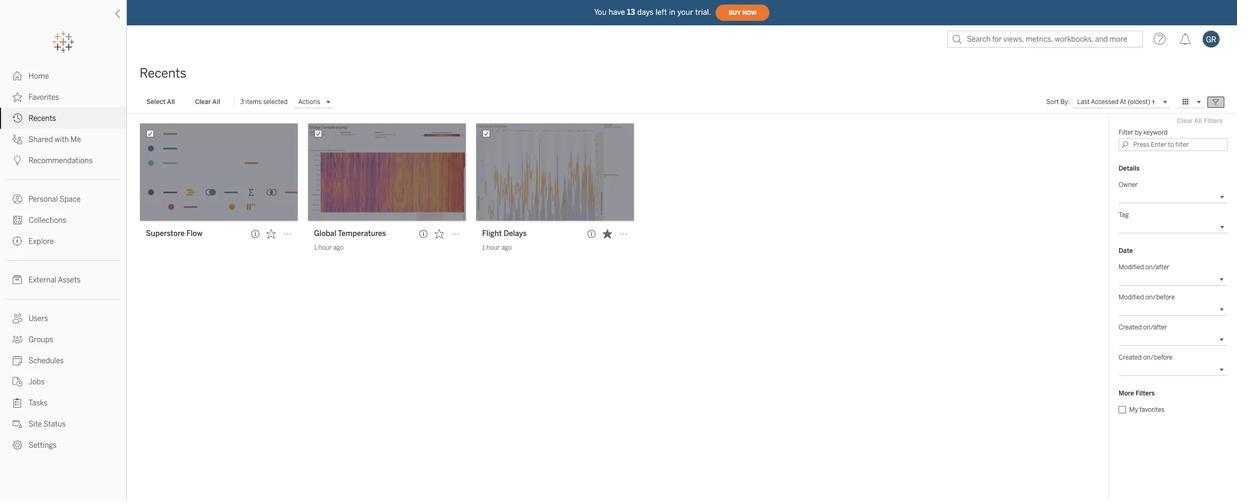 Task type: describe. For each thing, give the bounding box(es) containing it.
modified for modified on/before
[[1119, 294, 1145, 302]]

created on/before
[[1119, 354, 1173, 362]]

by:
[[1061, 98, 1070, 106]]

last
[[1078, 98, 1090, 105]]

buy now
[[729, 9, 757, 16]]

clear all filters
[[1178, 117, 1224, 125]]

13
[[628, 8, 636, 17]]

clear all filters button
[[1173, 115, 1228, 127]]

1 hour ago for global
[[314, 244, 344, 252]]

created on/after
[[1119, 324, 1168, 332]]

groups link
[[0, 330, 126, 351]]

by text only_f5he34f image for settings
[[13, 441, 22, 451]]

buy
[[729, 9, 741, 16]]

home
[[29, 72, 49, 81]]

global temperatures
[[314, 230, 386, 239]]

sort by:
[[1047, 98, 1070, 106]]

collections
[[29, 216, 66, 225]]

accessed
[[1092, 98, 1119, 105]]

settings link
[[0, 435, 126, 457]]

status
[[44, 421, 66, 430]]

by text only_f5he34f image for collections
[[13, 216, 22, 225]]

Modified on/before text field
[[1119, 304, 1228, 316]]

by
[[1136, 129, 1143, 136]]

on/after for modified on/after
[[1146, 264, 1170, 271]]

date
[[1119, 248, 1134, 255]]

by text only_f5he34f image for users
[[13, 314, 22, 324]]

at
[[1121, 98, 1127, 105]]

3
[[240, 98, 244, 106]]

on/after for created on/after
[[1144, 324, 1168, 332]]

jobs link
[[0, 372, 126, 393]]

personal
[[29, 195, 58, 204]]

items
[[246, 98, 262, 106]]

keyword
[[1144, 129, 1168, 136]]

ago for delays
[[502, 244, 512, 252]]

now
[[743, 9, 757, 16]]

external
[[29, 276, 56, 285]]

by text only_f5he34f image for schedules
[[13, 357, 22, 366]]

groups
[[29, 336, 53, 345]]

modified on/before
[[1119, 294, 1176, 302]]

1 for flight delays
[[482, 244, 485, 252]]

have
[[609, 8, 625, 17]]

in
[[670, 8, 676, 17]]

select all button
[[140, 96, 182, 108]]

flow
[[187, 230, 203, 239]]

by text only_f5he34f image for tasks
[[13, 399, 22, 408]]

Created on/before text field
[[1119, 364, 1228, 377]]

created for created on/after
[[1119, 324, 1143, 332]]

filter
[[1119, 129, 1134, 136]]

me
[[71, 135, 81, 144]]

by text only_f5he34f image for jobs
[[13, 378, 22, 387]]

select all
[[147, 98, 175, 106]]

filter by keyword
[[1119, 129, 1168, 136]]

shared with me
[[29, 135, 81, 144]]

schedules
[[29, 357, 64, 366]]

clear for clear all
[[195, 98, 211, 106]]

recommendations
[[29, 157, 93, 166]]

recents inside "link"
[[29, 114, 56, 123]]

by text only_f5he34f image for favorites
[[13, 93, 22, 102]]

explore link
[[0, 231, 126, 252]]

tasks link
[[0, 393, 126, 414]]

selected
[[263, 98, 288, 106]]

assets
[[58, 276, 81, 285]]

favorites
[[1140, 407, 1165, 414]]

filters inside clear all filters button
[[1205, 117, 1224, 125]]

recommendations link
[[0, 150, 126, 171]]

select
[[147, 98, 166, 106]]

global
[[314, 230, 336, 239]]

clear all
[[195, 98, 220, 106]]

schedules link
[[0, 351, 126, 372]]

on/before for modified on/before
[[1146, 294, 1176, 302]]

by text only_f5he34f image for explore
[[13, 237, 22, 247]]

more filters
[[1119, 390, 1156, 398]]

Created on/after text field
[[1119, 334, 1228, 346]]

your
[[678, 8, 694, 17]]

site status
[[29, 421, 66, 430]]

(oldest)
[[1128, 98, 1151, 105]]

settings
[[29, 442, 57, 451]]

jobs
[[29, 378, 45, 387]]

favorites
[[29, 93, 59, 102]]

users
[[29, 315, 48, 324]]



Task type: locate. For each thing, give the bounding box(es) containing it.
modified
[[1119, 264, 1145, 271], [1119, 294, 1145, 302]]

1
[[314, 244, 317, 252], [482, 244, 485, 252]]

by text only_f5he34f image inside tasks link
[[13, 399, 22, 408]]

by text only_f5he34f image inside explore link
[[13, 237, 22, 247]]

1 1 from the left
[[314, 244, 317, 252]]

1 horizontal spatial clear
[[1178, 117, 1194, 125]]

on/before up modified on/before "text box"
[[1146, 294, 1176, 302]]

space
[[60, 195, 81, 204]]

0 vertical spatial recents
[[140, 66, 187, 81]]

all for clear all
[[212, 98, 220, 106]]

by text only_f5he34f image inside the favorites link
[[13, 93, 22, 102]]

all inside select all button
[[167, 98, 175, 106]]

by text only_f5he34f image left 'home'
[[13, 71, 22, 81]]

6 by text only_f5he34f image from the top
[[13, 314, 22, 324]]

1 created from the top
[[1119, 324, 1143, 332]]

0 horizontal spatial ago
[[333, 244, 344, 252]]

ago for temperatures
[[333, 244, 344, 252]]

5 by text only_f5he34f image from the top
[[13, 276, 22, 285]]

created
[[1119, 324, 1143, 332], [1119, 354, 1143, 362]]

sort
[[1047, 98, 1060, 106]]

modified down date
[[1119, 264, 1145, 271]]

by text only_f5he34f image inside recents "link"
[[13, 114, 22, 123]]

site
[[29, 421, 42, 430]]

2 created from the top
[[1119, 354, 1143, 362]]

owner
[[1119, 181, 1138, 189]]

left
[[656, 8, 667, 17]]

by text only_f5he34f image left external
[[13, 276, 22, 285]]

2 modified from the top
[[1119, 294, 1145, 302]]

with
[[55, 135, 69, 144]]

1 vertical spatial on/before
[[1144, 354, 1173, 362]]

by text only_f5he34f image inside users link
[[13, 314, 22, 324]]

modified on/after
[[1119, 264, 1170, 271]]

1 down flight
[[482, 244, 485, 252]]

1 vertical spatial on/after
[[1144, 324, 1168, 332]]

4 by text only_f5he34f image from the top
[[13, 237, 22, 247]]

by text only_f5he34f image left schedules
[[13, 357, 22, 366]]

by text only_f5he34f image inside jobs link
[[13, 378, 22, 387]]

by text only_f5he34f image inside personal space link
[[13, 195, 22, 204]]

9 by text only_f5he34f image from the top
[[13, 441, 22, 451]]

main navigation. press the up and down arrow keys to access links. element
[[0, 66, 126, 457]]

by text only_f5he34f image inside groups link
[[13, 335, 22, 345]]

hour down global
[[318, 244, 332, 252]]

1 horizontal spatial ago
[[502, 244, 512, 252]]

all for clear all filters
[[1195, 117, 1203, 125]]

by text only_f5he34f image left personal
[[13, 195, 22, 204]]

1 vertical spatial created
[[1119, 354, 1143, 362]]

explore
[[29, 238, 54, 247]]

actions button
[[294, 96, 334, 108]]

all inside clear all button
[[212, 98, 220, 106]]

tasks
[[29, 399, 48, 408]]

2 hour from the left
[[487, 244, 500, 252]]

created down created on/after
[[1119, 354, 1143, 362]]

by text only_f5he34f image inside collections link
[[13, 216, 22, 225]]

1 horizontal spatial hour
[[487, 244, 500, 252]]

2 1 from the left
[[482, 244, 485, 252]]

1 vertical spatial recents
[[29, 114, 56, 123]]

external assets
[[29, 276, 81, 285]]

4 by text only_f5he34f image from the top
[[13, 216, 22, 225]]

1 by text only_f5he34f image from the top
[[13, 71, 22, 81]]

0 vertical spatial modified
[[1119, 264, 1145, 271]]

by text only_f5he34f image for personal space
[[13, 195, 22, 204]]

by text only_f5he34f image left users
[[13, 314, 22, 324]]

1 hour ago down global
[[314, 244, 344, 252]]

0 horizontal spatial filters
[[1136, 390, 1156, 398]]

6 by text only_f5he34f image from the top
[[13, 378, 22, 387]]

all left 3 at the top left
[[212, 98, 220, 106]]

1 by text only_f5he34f image from the top
[[13, 93, 22, 102]]

7 by text only_f5he34f image from the top
[[13, 357, 22, 366]]

on/before up created on/before text field
[[1144, 354, 1173, 362]]

users link
[[0, 308, 126, 330]]

modified up created on/after
[[1119, 294, 1145, 302]]

shared with me link
[[0, 129, 126, 150]]

2 ago from the left
[[502, 244, 512, 252]]

3 items selected
[[240, 98, 288, 106]]

by text only_f5he34f image left the tasks
[[13, 399, 22, 408]]

0 vertical spatial created
[[1119, 324, 1143, 332]]

recents
[[140, 66, 187, 81], [29, 114, 56, 123]]

home link
[[0, 66, 126, 87]]

by text only_f5he34f image for site status
[[13, 420, 22, 430]]

Filter by keyword text field
[[1119, 139, 1228, 151]]

flight delays
[[482, 230, 527, 239]]

all right select
[[167, 98, 175, 106]]

on/before for created on/before
[[1144, 354, 1173, 362]]

temperatures
[[338, 230, 386, 239]]

by text only_f5he34f image for groups
[[13, 335, 22, 345]]

external assets link
[[0, 270, 126, 291]]

by text only_f5he34f image inside site status link
[[13, 420, 22, 430]]

Modified on/after text field
[[1119, 273, 1228, 286]]

ago
[[333, 244, 344, 252], [502, 244, 512, 252]]

recents up shared
[[29, 114, 56, 123]]

3 by text only_f5he34f image from the top
[[13, 156, 22, 166]]

1 hour ago down flight
[[482, 244, 512, 252]]

trial.
[[696, 8, 712, 17]]

created up created on/before
[[1119, 324, 1143, 332]]

Search for views, metrics, workbooks, and more text field
[[948, 31, 1144, 48]]

my favorites
[[1130, 407, 1165, 414]]

0 vertical spatial on/before
[[1146, 294, 1176, 302]]

1 1 hour ago from the left
[[314, 244, 344, 252]]

details
[[1119, 165, 1140, 172]]

by text only_f5he34f image for external assets
[[13, 276, 22, 285]]

grid view image
[[1182, 97, 1191, 107]]

by text only_f5he34f image for recommendations
[[13, 156, 22, 166]]

2 horizontal spatial all
[[1195, 117, 1203, 125]]

0 horizontal spatial recents
[[29, 114, 56, 123]]

buy now button
[[716, 4, 770, 21]]

by text only_f5he34f image for home
[[13, 71, 22, 81]]

by text only_f5he34f image left the explore
[[13, 237, 22, 247]]

recents up select all button
[[140, 66, 187, 81]]

5 by text only_f5he34f image from the top
[[13, 335, 22, 345]]

2 1 hour ago from the left
[[482, 244, 512, 252]]

personal space
[[29, 195, 81, 204]]

created for created on/before
[[1119, 354, 1143, 362]]

all up filter by keyword text box
[[1195, 117, 1203, 125]]

last accessed at (oldest) button
[[1074, 96, 1171, 108]]

0 horizontal spatial all
[[167, 98, 175, 106]]

0 vertical spatial filters
[[1205, 117, 1224, 125]]

on/after
[[1146, 264, 1170, 271], [1144, 324, 1168, 332]]

actions
[[298, 98, 320, 106]]

tag
[[1119, 212, 1130, 219]]

by text only_f5he34f image left settings
[[13, 441, 22, 451]]

by text only_f5he34f image
[[13, 93, 22, 102], [13, 114, 22, 123], [13, 156, 22, 166], [13, 216, 22, 225], [13, 335, 22, 345], [13, 378, 22, 387], [13, 420, 22, 430]]

on/after up modified on/after text field on the bottom right of the page
[[1146, 264, 1170, 271]]

by text only_f5he34f image for shared with me
[[13, 135, 22, 144]]

site status link
[[0, 414, 126, 435]]

modified for modified on/after
[[1119, 264, 1145, 271]]

clear for clear all filters
[[1178, 117, 1194, 125]]

by text only_f5he34f image
[[13, 71, 22, 81], [13, 135, 22, 144], [13, 195, 22, 204], [13, 237, 22, 247], [13, 276, 22, 285], [13, 314, 22, 324], [13, 357, 22, 366], [13, 399, 22, 408], [13, 441, 22, 451]]

1 down global
[[314, 244, 317, 252]]

superstore flow
[[146, 230, 203, 239]]

you have 13 days left in your trial.
[[595, 8, 712, 17]]

on/before
[[1146, 294, 1176, 302], [1144, 354, 1173, 362]]

1 hour ago for flight
[[482, 244, 512, 252]]

filters up filter by keyword text box
[[1205, 117, 1224, 125]]

0 horizontal spatial hour
[[318, 244, 332, 252]]

by text only_f5he34f image inside external assets link
[[13, 276, 22, 285]]

1 vertical spatial clear
[[1178, 117, 1194, 125]]

days
[[638, 8, 654, 17]]

1 vertical spatial filters
[[1136, 390, 1156, 398]]

7 by text only_f5he34f image from the top
[[13, 420, 22, 430]]

clear
[[195, 98, 211, 106], [1178, 117, 1194, 125]]

0 vertical spatial clear
[[195, 98, 211, 106]]

on/after up "created on/after" text box
[[1144, 324, 1168, 332]]

3 by text only_f5he34f image from the top
[[13, 195, 22, 204]]

hour
[[318, 244, 332, 252], [487, 244, 500, 252]]

hour for global
[[318, 244, 332, 252]]

0 horizontal spatial 1
[[314, 244, 317, 252]]

1 modified from the top
[[1119, 264, 1145, 271]]

1 ago from the left
[[333, 244, 344, 252]]

clear down grid view image
[[1178, 117, 1194, 125]]

all
[[167, 98, 175, 106], [212, 98, 220, 106], [1195, 117, 1203, 125]]

clear left 3 at the top left
[[195, 98, 211, 106]]

1 hour ago
[[314, 244, 344, 252], [482, 244, 512, 252]]

hour down flight
[[487, 244, 500, 252]]

navigation panel element
[[0, 32, 126, 457]]

2 by text only_f5he34f image from the top
[[13, 135, 22, 144]]

by text only_f5he34f image inside home link
[[13, 71, 22, 81]]

by text only_f5he34f image for recents
[[13, 114, 22, 123]]

1 horizontal spatial recents
[[140, 66, 187, 81]]

1 horizontal spatial all
[[212, 98, 220, 106]]

flight
[[482, 230, 502, 239]]

my
[[1130, 407, 1139, 414]]

favorites link
[[0, 87, 126, 108]]

1 hour from the left
[[318, 244, 332, 252]]

you
[[595, 8, 607, 17]]

all for select all
[[167, 98, 175, 106]]

superstore
[[146, 230, 185, 239]]

2 by text only_f5he34f image from the top
[[13, 114, 22, 123]]

personal space link
[[0, 189, 126, 210]]

clear all button
[[188, 96, 227, 108]]

last accessed at (oldest)
[[1078, 98, 1151, 105]]

by text only_f5he34f image inside settings link
[[13, 441, 22, 451]]

8 by text only_f5he34f image from the top
[[13, 399, 22, 408]]

all inside clear all filters button
[[1195, 117, 1203, 125]]

1 vertical spatial modified
[[1119, 294, 1145, 302]]

0 horizontal spatial clear
[[195, 98, 211, 106]]

1 horizontal spatial 1 hour ago
[[482, 244, 512, 252]]

more
[[1119, 390, 1135, 398]]

0 vertical spatial on/after
[[1146, 264, 1170, 271]]

by text only_f5he34f image left shared
[[13, 135, 22, 144]]

1 horizontal spatial filters
[[1205, 117, 1224, 125]]

by text only_f5he34f image inside the shared with me link
[[13, 135, 22, 144]]

filters up "my favorites"
[[1136, 390, 1156, 398]]

ago down flight delays
[[502, 244, 512, 252]]

delays
[[504, 230, 527, 239]]

shared
[[29, 135, 53, 144]]

ago down the global temperatures
[[333, 244, 344, 252]]

by text only_f5he34f image inside schedules link
[[13, 357, 22, 366]]

0 horizontal spatial 1 hour ago
[[314, 244, 344, 252]]

hour for flight
[[487, 244, 500, 252]]

recents link
[[0, 108, 126, 129]]

by text only_f5he34f image inside "recommendations" link
[[13, 156, 22, 166]]

1 horizontal spatial 1
[[482, 244, 485, 252]]

collections link
[[0, 210, 126, 231]]

1 for global temperatures
[[314, 244, 317, 252]]



Task type: vqa. For each thing, say whether or not it's contained in the screenshot.
temperatures
yes



